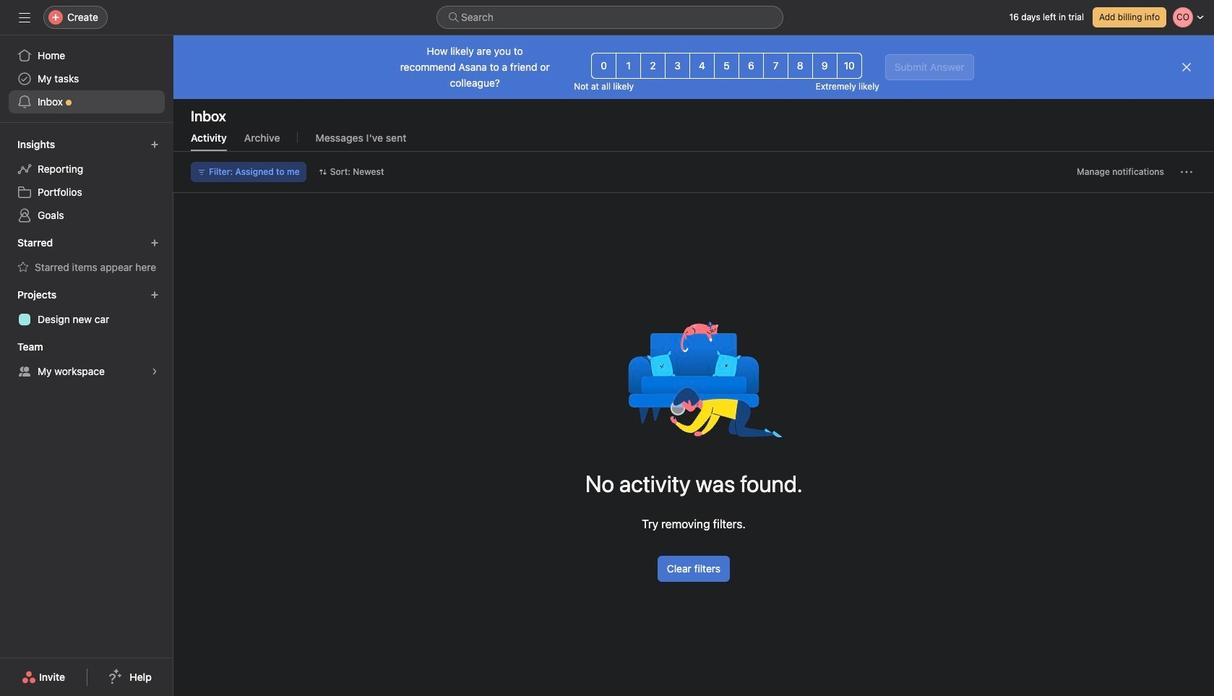 Task type: locate. For each thing, give the bounding box(es) containing it.
list box
[[437, 6, 784, 29]]

hide sidebar image
[[19, 12, 30, 23]]

option group
[[592, 53, 862, 79]]

starred element
[[0, 230, 174, 282]]

sort: newest image
[[319, 168, 327, 176]]

None radio
[[592, 53, 617, 79], [616, 53, 641, 79], [665, 53, 691, 79], [714, 53, 740, 79], [739, 53, 764, 79], [764, 53, 789, 79], [788, 53, 813, 79], [813, 53, 838, 79], [592, 53, 617, 79], [616, 53, 641, 79], [665, 53, 691, 79], [714, 53, 740, 79], [739, 53, 764, 79], [764, 53, 789, 79], [788, 53, 813, 79], [813, 53, 838, 79]]

dismiss image
[[1182, 61, 1193, 73]]

new insights image
[[150, 140, 159, 149]]

None radio
[[641, 53, 666, 79], [690, 53, 715, 79], [837, 53, 862, 79], [641, 53, 666, 79], [690, 53, 715, 79], [837, 53, 862, 79]]

projects element
[[0, 282, 174, 334]]

add items to starred image
[[150, 239, 159, 247]]

see details, my workspace image
[[150, 367, 159, 376]]



Task type: describe. For each thing, give the bounding box(es) containing it.
global element
[[0, 35, 174, 122]]

new project or portfolio image
[[150, 291, 159, 299]]

more actions image
[[1182, 166, 1193, 178]]

insights element
[[0, 132, 174, 230]]

teams element
[[0, 334, 174, 386]]



Task type: vqa. For each thing, say whether or not it's contained in the screenshot.
More actions image
yes



